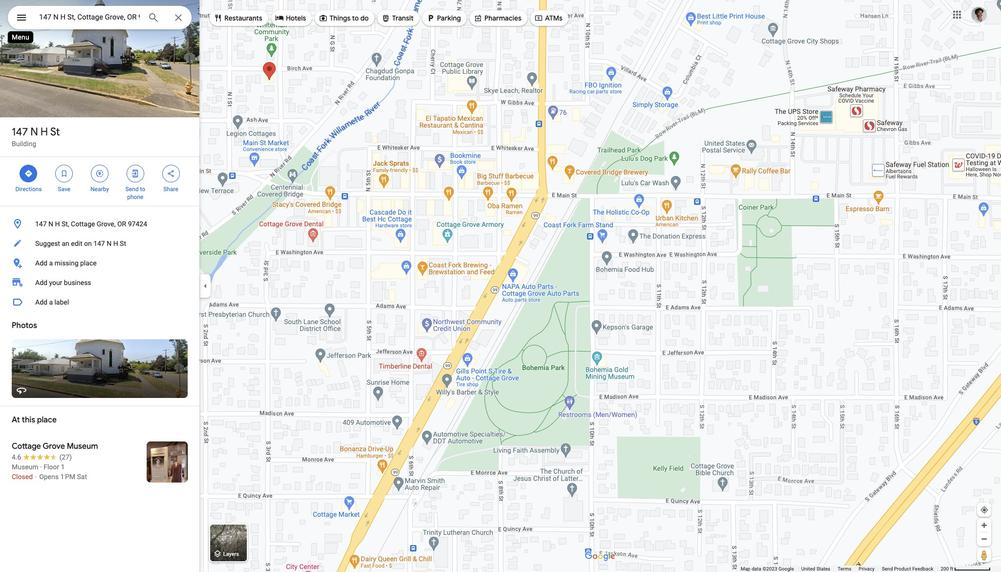Task type: locate. For each thing, give the bounding box(es) containing it.
0 vertical spatial 147
[[12, 125, 28, 139]]

to
[[352, 14, 359, 22], [140, 186, 145, 193]]

2 horizontal spatial 147
[[93, 240, 105, 247]]

h
[[41, 125, 48, 139], [55, 220, 60, 228], [113, 240, 118, 247]]


[[167, 168, 175, 179]]

collapse side panel image
[[200, 281, 211, 291]]

st down or
[[120, 240, 126, 247]]

1 vertical spatial st
[[120, 240, 126, 247]]

google
[[779, 566, 794, 572]]

atms
[[545, 14, 563, 22]]

place down on
[[80, 259, 97, 267]]

send to phone
[[125, 186, 145, 201]]


[[214, 13, 223, 23]]

1 vertical spatial send
[[882, 566, 893, 572]]

1 add from the top
[[35, 259, 47, 267]]

privacy
[[859, 566, 875, 572]]

147 for st,
[[35, 220, 47, 228]]

at
[[12, 415, 20, 425]]

add inside the add a missing place button
[[35, 259, 47, 267]]

footer containing map data ©2023 google
[[741, 566, 941, 572]]

2 vertical spatial 147
[[93, 240, 105, 247]]

a
[[49, 259, 53, 267], [49, 298, 53, 306]]

on
[[84, 240, 92, 247]]

1 vertical spatial add
[[35, 279, 47, 287]]


[[24, 168, 33, 179]]

none field inside 147 n h st, cottage grove, or 97424 field
[[39, 11, 140, 23]]

add your business link
[[0, 273, 200, 292]]

1 horizontal spatial place
[[80, 259, 97, 267]]

place right this
[[37, 415, 57, 425]]

nearby
[[91, 186, 109, 193]]

cottage up the 4.6
[[12, 442, 41, 451]]

add left your
[[35, 279, 47, 287]]

product
[[894, 566, 912, 572]]

2 horizontal spatial h
[[113, 240, 118, 247]]

1 vertical spatial n
[[48, 220, 53, 228]]

 restaurants
[[214, 13, 262, 23]]

museum inside 'museum · floor 1 closed ⋅ opens 1 pm sat'
[[12, 463, 38, 471]]

147 up building
[[12, 125, 28, 139]]

phone
[[127, 194, 143, 201]]

a left missing
[[49, 259, 53, 267]]

⋅
[[34, 473, 37, 481]]

terms
[[838, 566, 852, 572]]

united states button
[[802, 566, 831, 572]]

0 vertical spatial h
[[41, 125, 48, 139]]

footer inside google maps element
[[741, 566, 941, 572]]

museum up (27)
[[67, 442, 98, 451]]

1 horizontal spatial to
[[352, 14, 359, 22]]

map
[[741, 566, 751, 572]]

0 vertical spatial add
[[35, 259, 47, 267]]

add inside add a label "button"
[[35, 298, 47, 306]]

send up phone
[[125, 186, 139, 193]]

1 horizontal spatial 147
[[35, 220, 47, 228]]

1 vertical spatial h
[[55, 220, 60, 228]]

send product feedback
[[882, 566, 934, 572]]


[[382, 13, 390, 23]]

place
[[80, 259, 97, 267], [37, 415, 57, 425]]

0 horizontal spatial to
[[140, 186, 145, 193]]

send inside send to phone
[[125, 186, 139, 193]]

2 horizontal spatial n
[[107, 240, 112, 247]]

cottage
[[71, 220, 95, 228], [12, 442, 41, 451]]

147 right on
[[93, 240, 105, 247]]

1 vertical spatial a
[[49, 298, 53, 306]]

1 a from the top
[[49, 259, 53, 267]]

add
[[35, 259, 47, 267], [35, 279, 47, 287], [35, 298, 47, 306]]

add a missing place button
[[0, 253, 200, 273]]

0 vertical spatial cottage
[[71, 220, 95, 228]]

147 inside button
[[35, 220, 47, 228]]

h for st,
[[55, 220, 60, 228]]

0 horizontal spatial 147
[[12, 125, 28, 139]]

n inside button
[[48, 220, 53, 228]]

add left the label on the bottom of the page
[[35, 298, 47, 306]]

147 n h st, cottage grove, or 97424
[[35, 220, 147, 228]]

add for add your business
[[35, 279, 47, 287]]


[[427, 13, 435, 23]]

send
[[125, 186, 139, 193], [882, 566, 893, 572]]

share
[[163, 186, 178, 193]]

0 horizontal spatial st
[[50, 125, 60, 139]]

147 inside 147 n h st building
[[12, 125, 28, 139]]

hotels
[[286, 14, 306, 22]]

add a label button
[[0, 292, 200, 312]]

(27)
[[59, 453, 72, 461]]

a left the label on the bottom of the page
[[49, 298, 53, 306]]

0 vertical spatial n
[[30, 125, 38, 139]]

actions for 147 n h st region
[[0, 157, 200, 206]]

n
[[30, 125, 38, 139], [48, 220, 53, 228], [107, 240, 112, 247]]

147
[[12, 125, 28, 139], [35, 220, 47, 228], [93, 240, 105, 247]]

zoom in image
[[981, 522, 988, 529]]

3 add from the top
[[35, 298, 47, 306]]

0 horizontal spatial h
[[41, 125, 48, 139]]

1 vertical spatial 147
[[35, 220, 47, 228]]

pharmacies
[[485, 14, 522, 22]]

add for add a label
[[35, 298, 47, 306]]

2 vertical spatial h
[[113, 240, 118, 247]]

0 vertical spatial museum
[[67, 442, 98, 451]]

1 vertical spatial cottage
[[12, 442, 41, 451]]

1 horizontal spatial cottage
[[71, 220, 95, 228]]

0 vertical spatial send
[[125, 186, 139, 193]]

n left st,
[[48, 220, 53, 228]]

0 vertical spatial a
[[49, 259, 53, 267]]


[[275, 13, 284, 23]]

museum · floor 1 closed ⋅ opens 1 pm sat
[[12, 463, 87, 481]]

add down suggest
[[35, 259, 47, 267]]

1 vertical spatial to
[[140, 186, 145, 193]]

 parking
[[427, 13, 461, 23]]

200 ft
[[941, 566, 954, 572]]

a inside add a label "button"
[[49, 298, 53, 306]]

0 vertical spatial to
[[352, 14, 359, 22]]

1 horizontal spatial st
[[120, 240, 126, 247]]

add inside add your business link
[[35, 279, 47, 287]]

1 horizontal spatial n
[[48, 220, 53, 228]]

st
[[50, 125, 60, 139], [120, 240, 126, 247]]

0 horizontal spatial n
[[30, 125, 38, 139]]

missing
[[55, 259, 79, 267]]

to left do at top left
[[352, 14, 359, 22]]

1 vertical spatial place
[[37, 415, 57, 425]]

n down 'grove,'
[[107, 240, 112, 247]]

1 vertical spatial museum
[[12, 463, 38, 471]]

2 add from the top
[[35, 279, 47, 287]]

h inside button
[[55, 220, 60, 228]]

send inside send product feedback button
[[882, 566, 893, 572]]

opens
[[39, 473, 59, 481]]

museum up the closed
[[12, 463, 38, 471]]

suggest an edit on 147 n h st
[[35, 240, 126, 247]]

0 horizontal spatial place
[[37, 415, 57, 425]]

your
[[49, 279, 62, 287]]

1 horizontal spatial h
[[55, 220, 60, 228]]

2 vertical spatial add
[[35, 298, 47, 306]]

0 horizontal spatial museum
[[12, 463, 38, 471]]

n inside 147 n h st building
[[30, 125, 38, 139]]

this
[[22, 415, 35, 425]]

2 a from the top
[[49, 298, 53, 306]]

 things to do
[[319, 13, 369, 23]]

·
[[40, 463, 42, 471]]


[[60, 168, 69, 179]]

to up phone
[[140, 186, 145, 193]]

0 vertical spatial place
[[80, 259, 97, 267]]

suggest an edit on 147 n h st button
[[0, 234, 200, 253]]

None field
[[39, 11, 140, 23]]

h inside 147 n h st building
[[41, 125, 48, 139]]

147 n h st building
[[12, 125, 60, 148]]

1 horizontal spatial send
[[882, 566, 893, 572]]

147 up suggest
[[35, 220, 47, 228]]

st up the 
[[50, 125, 60, 139]]

footer
[[741, 566, 941, 572]]

privacy button
[[859, 566, 875, 572]]


[[319, 13, 328, 23]]

n up building
[[30, 125, 38, 139]]

a for missing
[[49, 259, 53, 267]]

2 vertical spatial n
[[107, 240, 112, 247]]

a inside the add a missing place button
[[49, 259, 53, 267]]

museum
[[67, 442, 98, 451], [12, 463, 38, 471]]

0 vertical spatial st
[[50, 125, 60, 139]]

4.6 stars 27 reviews image
[[12, 452, 72, 462]]

grove
[[43, 442, 65, 451]]

0 horizontal spatial send
[[125, 186, 139, 193]]

send for send to phone
[[125, 186, 139, 193]]

send left product
[[882, 566, 893, 572]]

cottage right st,
[[71, 220, 95, 228]]


[[474, 13, 483, 23]]



Task type: describe. For each thing, give the bounding box(es) containing it.
0 horizontal spatial cottage
[[12, 442, 41, 451]]

to inside  things to do
[[352, 14, 359, 22]]

label
[[55, 298, 69, 306]]

add a missing place
[[35, 259, 97, 267]]

parking
[[437, 14, 461, 22]]

show street view coverage image
[[978, 548, 992, 562]]

show your location image
[[981, 506, 989, 514]]

google account: tariq douglas  
(tariq.douglas@adept.ai) image
[[972, 7, 987, 22]]

h inside button
[[113, 240, 118, 247]]

transit
[[392, 14, 414, 22]]

 search field
[[8, 6, 192, 31]]

n for st
[[30, 125, 38, 139]]


[[131, 168, 140, 179]]

place inside button
[[80, 259, 97, 267]]

add for add a missing place
[[35, 259, 47, 267]]

147 n h st, cottage grove, or 97424 button
[[0, 214, 200, 234]]

add your business
[[35, 279, 91, 287]]

closed
[[12, 473, 33, 481]]

states
[[817, 566, 831, 572]]

layers
[[223, 551, 239, 558]]


[[535, 13, 543, 23]]

cottage grove museum
[[12, 442, 98, 451]]

 button
[[8, 6, 35, 31]]

google maps element
[[0, 0, 1002, 572]]

an
[[62, 240, 69, 247]]

restaurants
[[224, 14, 262, 22]]

cottage inside button
[[71, 220, 95, 228]]

st,
[[62, 220, 69, 228]]

1 horizontal spatial museum
[[67, 442, 98, 451]]

send product feedback button
[[882, 566, 934, 572]]

ft
[[951, 566, 954, 572]]

©2023
[[763, 566, 778, 572]]

or
[[117, 220, 126, 228]]

a for label
[[49, 298, 53, 306]]

200 ft button
[[941, 566, 991, 572]]

n inside button
[[107, 240, 112, 247]]

grove,
[[97, 220, 116, 228]]

photos
[[12, 321, 37, 331]]

147 inside button
[[93, 240, 105, 247]]

to inside send to phone
[[140, 186, 145, 193]]


[[95, 168, 104, 179]]

200
[[941, 566, 949, 572]]

data
[[752, 566, 762, 572]]

save
[[58, 186, 70, 193]]

building
[[12, 140, 36, 148]]

things
[[330, 14, 351, 22]]

zoom out image
[[981, 536, 988, 543]]

send for send product feedback
[[882, 566, 893, 572]]

n for st,
[[48, 220, 53, 228]]

add a label
[[35, 298, 69, 306]]

floor
[[44, 463, 59, 471]]

edit
[[71, 240, 82, 247]]

 pharmacies
[[474, 13, 522, 23]]

 atms
[[535, 13, 563, 23]]

at this place
[[12, 415, 57, 425]]

business
[[64, 279, 91, 287]]

do
[[361, 14, 369, 22]]

 transit
[[382, 13, 414, 23]]

directions
[[15, 186, 42, 193]]

suggest
[[35, 240, 60, 247]]

147 N H St, Cottage Grove, OR 97424 field
[[8, 6, 192, 29]]

st inside 147 n h st building
[[50, 125, 60, 139]]

map data ©2023 google
[[741, 566, 794, 572]]

st inside button
[[120, 240, 126, 247]]

1 pm
[[60, 473, 75, 481]]

feedback
[[913, 566, 934, 572]]

h for st
[[41, 125, 48, 139]]

1
[[61, 463, 65, 471]]

97424
[[128, 220, 147, 228]]

 hotels
[[275, 13, 306, 23]]


[[16, 11, 27, 24]]

4.6
[[12, 453, 21, 461]]

united
[[802, 566, 816, 572]]

sat
[[77, 473, 87, 481]]

147 n h st main content
[[0, 0, 200, 572]]

united states
[[802, 566, 831, 572]]

terms button
[[838, 566, 852, 572]]

147 for st
[[12, 125, 28, 139]]



Task type: vqa. For each thing, say whether or not it's contained in the screenshot.


